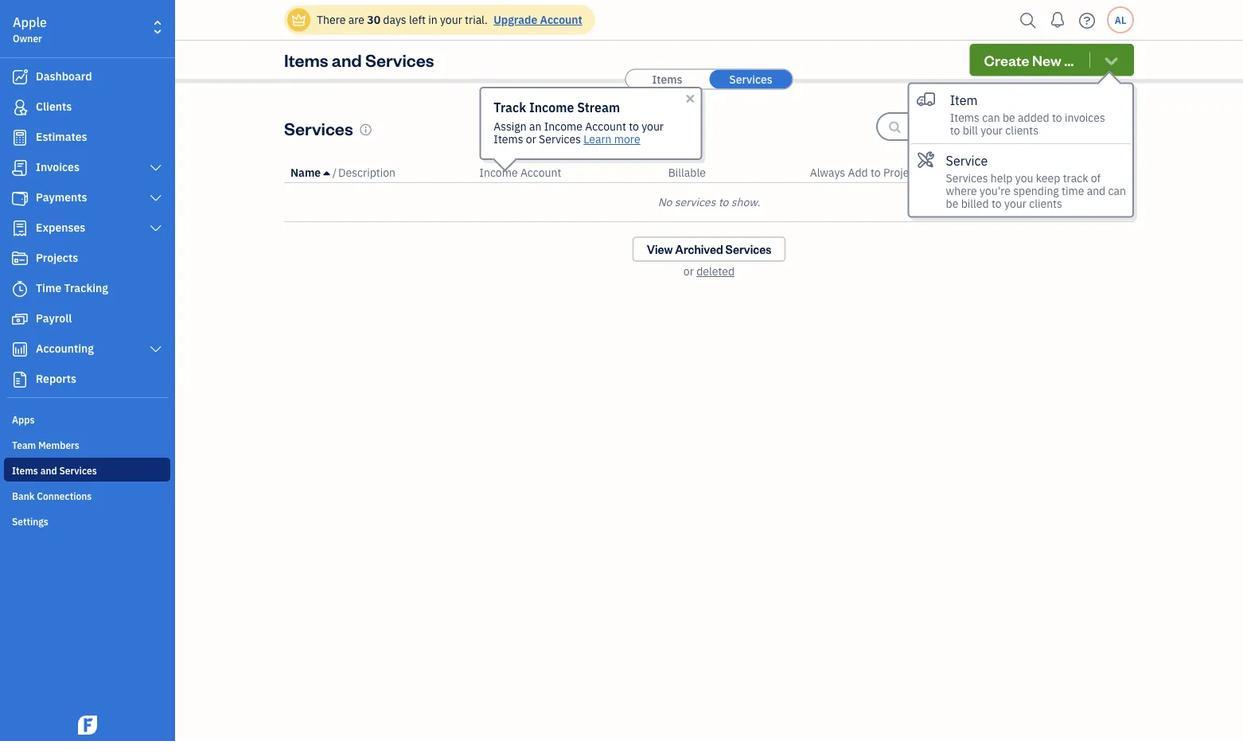 Task type: describe. For each thing, give the bounding box(es) containing it.
services
[[675, 195, 716, 209]]

members
[[38, 439, 79, 451]]

services inside service services help you keep track of where you're spending time and can be billed to your clients
[[946, 170, 989, 185]]

rate / taxes
[[1068, 165, 1128, 180]]

bank connections
[[12, 490, 92, 502]]

and inside service services help you keep track of where you're spending time and can be billed to your clients
[[1087, 183, 1106, 198]]

al
[[1115, 14, 1127, 26]]

to left show.
[[719, 195, 729, 209]]

deleted
[[697, 264, 735, 279]]

more
[[615, 132, 641, 147]]

track
[[1064, 170, 1089, 185]]

clients link
[[4, 93, 170, 122]]

deleted link
[[697, 264, 735, 279]]

bill
[[963, 123, 978, 138]]

to inside service services help you keep track of where you're spending time and can be billed to your clients
[[992, 196, 1002, 211]]

in
[[429, 12, 438, 27]]

chevron large down image for accounting
[[149, 343, 163, 356]]

services link
[[710, 70, 793, 89]]

name link
[[291, 165, 333, 180]]

0 vertical spatial items and services
[[284, 48, 434, 71]]

caretup image
[[324, 166, 330, 179]]

no
[[658, 195, 672, 209]]

report image
[[10, 372, 29, 388]]

0 vertical spatial income
[[529, 99, 574, 116]]

payroll
[[36, 311, 72, 326]]

chevron large down image for invoices
[[149, 162, 163, 174]]

view archived services link
[[633, 236, 786, 262]]

create new … button
[[970, 44, 1135, 76]]

payroll link
[[4, 305, 170, 334]]

left
[[409, 12, 426, 27]]

dashboard link
[[4, 63, 170, 92]]

items inside 'item items can be added to invoices to bill your clients'
[[950, 110, 980, 125]]

income inside assign an income account to your items or services
[[544, 119, 583, 134]]

create new …
[[985, 51, 1074, 69]]

time tracking link
[[4, 275, 170, 303]]

team members
[[12, 439, 79, 451]]

an
[[530, 119, 542, 134]]

2 vertical spatial income
[[480, 165, 518, 180]]

stream
[[577, 99, 620, 116]]

invoices
[[36, 160, 80, 174]]

payments link
[[4, 184, 170, 213]]

add
[[848, 165, 868, 180]]

billed
[[962, 196, 989, 211]]

accounting link
[[4, 335, 170, 364]]

1 horizontal spatial projects
[[884, 165, 925, 180]]

bank connections link
[[4, 483, 170, 507]]

Search text field
[[910, 114, 1133, 139]]

taxes
[[1100, 165, 1128, 180]]

spending
[[1014, 183, 1060, 198]]

time
[[1062, 183, 1085, 198]]

new
[[1033, 51, 1062, 69]]

expense image
[[10, 221, 29, 236]]

always add to projects
[[810, 165, 925, 180]]

your right in
[[440, 12, 462, 27]]

expenses
[[36, 220, 85, 235]]

timer image
[[10, 281, 29, 297]]

accounting
[[36, 341, 94, 356]]

expenses link
[[4, 214, 170, 243]]

learn more link
[[584, 132, 641, 147]]

reports link
[[4, 365, 170, 394]]

learn more
[[584, 132, 641, 147]]

upgrade account link
[[491, 12, 583, 27]]

name
[[291, 165, 321, 180]]

archived
[[675, 242, 724, 257]]

projects link
[[4, 244, 170, 273]]

no services to show.
[[658, 195, 761, 209]]

items and services link
[[4, 458, 170, 482]]

crown image
[[291, 12, 307, 28]]

description
[[339, 165, 396, 180]]

chevrondown image
[[1103, 52, 1121, 68]]

there
[[317, 12, 346, 27]]

projects inside main element
[[36, 250, 78, 265]]

payment image
[[10, 190, 29, 206]]

estimates link
[[4, 123, 170, 152]]

assign an income account to your items or services
[[494, 119, 664, 147]]

time tracking
[[36, 281, 108, 295]]

payments
[[36, 190, 87, 205]]

project image
[[10, 251, 29, 267]]

1 / from the left
[[333, 165, 337, 180]]

invoice image
[[10, 160, 29, 176]]

view
[[647, 242, 673, 257]]

rate
[[1068, 165, 1091, 180]]

always
[[810, 165, 846, 180]]

freshbooks image
[[75, 716, 100, 735]]

clients
[[36, 99, 72, 114]]

owner
[[13, 32, 42, 45]]

team members link
[[4, 432, 170, 456]]



Task type: locate. For each thing, give the bounding box(es) containing it.
to right add
[[871, 165, 881, 180]]

invoices link
[[4, 154, 170, 182]]

items and services inside main element
[[12, 464, 97, 477]]

chevron large down image up projects link at left top
[[149, 222, 163, 235]]

track
[[494, 99, 526, 116]]

chevron large down image for payments
[[149, 192, 163, 205]]

clients inside service services help you keep track of where you're spending time and can be billed to your clients
[[1030, 196, 1063, 211]]

clients up you
[[1006, 123, 1039, 138]]

to left "bill"
[[950, 123, 961, 138]]

1 vertical spatial can
[[1109, 183, 1127, 198]]

income
[[529, 99, 574, 116], [544, 119, 583, 134], [480, 165, 518, 180]]

1 vertical spatial items and services
[[12, 464, 97, 477]]

your inside service services help you keep track of where you're spending time and can be billed to your clients
[[1005, 196, 1027, 211]]

items and services
[[284, 48, 434, 71], [12, 464, 97, 477]]

trial.
[[465, 12, 488, 27]]

clients down the keep on the right top of the page
[[1030, 196, 1063, 211]]

reports
[[36, 371, 76, 386]]

settings link
[[4, 509, 170, 533]]

your right "bill"
[[981, 123, 1003, 138]]

/ right rate
[[1094, 165, 1098, 180]]

income account
[[480, 165, 562, 180]]

of
[[1092, 170, 1101, 185]]

services inside assign an income account to your items or services
[[539, 132, 581, 147]]

income up an
[[529, 99, 574, 116]]

services inside main element
[[59, 464, 97, 477]]

2 vertical spatial and
[[40, 464, 57, 477]]

added
[[1018, 110, 1050, 125]]

estimate image
[[10, 130, 29, 146]]

or up income account
[[526, 132, 537, 147]]

to right added
[[1053, 110, 1063, 125]]

/
[[333, 165, 337, 180], [1094, 165, 1098, 180]]

days
[[383, 12, 407, 27]]

upgrade
[[494, 12, 538, 27]]

account
[[540, 12, 583, 27], [585, 119, 627, 134], [521, 165, 562, 180]]

chevron large down image inside accounting link
[[149, 343, 163, 356]]

track income stream
[[494, 99, 620, 116]]

main element
[[0, 0, 215, 741]]

services
[[365, 48, 434, 71], [730, 72, 773, 86], [284, 117, 353, 139], [539, 132, 581, 147], [946, 170, 989, 185], [726, 242, 772, 257], [59, 464, 97, 477]]

dashboard
[[36, 69, 92, 84]]

1 horizontal spatial be
[[1003, 110, 1016, 125]]

0 horizontal spatial projects
[[36, 250, 78, 265]]

0 horizontal spatial and
[[40, 464, 57, 477]]

be left the billed
[[946, 196, 959, 211]]

info image
[[360, 123, 372, 136]]

chevron large down image up the reports link
[[149, 343, 163, 356]]

1 horizontal spatial /
[[1094, 165, 1098, 180]]

or
[[526, 132, 537, 147], [684, 264, 694, 279]]

show.
[[731, 195, 761, 209]]

billable link
[[669, 165, 706, 180]]

notifications image
[[1045, 4, 1071, 36]]

1 horizontal spatial and
[[332, 48, 362, 71]]

0 vertical spatial can
[[983, 110, 1001, 125]]

search image
[[1016, 8, 1042, 32]]

0 vertical spatial projects
[[884, 165, 925, 180]]

invoices
[[1065, 110, 1106, 125]]

items
[[284, 48, 328, 71], [653, 72, 683, 86], [950, 110, 980, 125], [494, 132, 524, 147], [12, 464, 38, 477]]

income down track income stream
[[544, 119, 583, 134]]

your down you
[[1005, 196, 1027, 211]]

0 horizontal spatial /
[[333, 165, 337, 180]]

time
[[36, 281, 61, 295]]

can
[[983, 110, 1001, 125], [1109, 183, 1127, 198]]

4 chevron large down image from the top
[[149, 343, 163, 356]]

1 vertical spatial be
[[946, 196, 959, 211]]

1 horizontal spatial items and services
[[284, 48, 434, 71]]

projects
[[884, 165, 925, 180], [36, 250, 78, 265]]

chart image
[[10, 342, 29, 358]]

chevron large down image up the expenses link
[[149, 192, 163, 205]]

service
[[946, 152, 988, 169]]

account right 'upgrade' at the left of the page
[[540, 12, 583, 27]]

your inside assign an income account to your items or services
[[642, 119, 664, 134]]

projects right add
[[884, 165, 925, 180]]

2 vertical spatial account
[[521, 165, 562, 180]]

0 vertical spatial clients
[[1006, 123, 1039, 138]]

to
[[1053, 110, 1063, 125], [629, 119, 639, 134], [950, 123, 961, 138], [871, 165, 881, 180], [719, 195, 729, 209], [992, 196, 1002, 211]]

0 horizontal spatial items and services
[[12, 464, 97, 477]]

0 vertical spatial or
[[526, 132, 537, 147]]

1 horizontal spatial can
[[1109, 183, 1127, 198]]

be
[[1003, 110, 1016, 125], [946, 196, 959, 211]]

and down team members
[[40, 464, 57, 477]]

description link
[[339, 165, 396, 180]]

learn
[[584, 132, 612, 147]]

1 vertical spatial projects
[[36, 250, 78, 265]]

bank
[[12, 490, 35, 502]]

items inside assign an income account to your items or services
[[494, 132, 524, 147]]

to inside assign an income account to your items or services
[[629, 119, 639, 134]]

your right more
[[642, 119, 664, 134]]

create
[[985, 51, 1030, 69]]

assign
[[494, 119, 527, 134]]

…
[[1065, 51, 1074, 69]]

can down taxes
[[1109, 183, 1127, 198]]

item
[[950, 92, 978, 109]]

1 horizontal spatial or
[[684, 264, 694, 279]]

clients
[[1006, 123, 1039, 138], [1030, 196, 1063, 211]]

to right learn
[[629, 119, 639, 134]]

client image
[[10, 100, 29, 115]]

team
[[12, 439, 36, 451]]

0 vertical spatial be
[[1003, 110, 1016, 125]]

apple owner
[[13, 14, 47, 45]]

0 horizontal spatial or
[[526, 132, 537, 147]]

to right the billed
[[992, 196, 1002, 211]]

30
[[367, 12, 381, 27]]

projects down expenses
[[36, 250, 78, 265]]

account inside assign an income account to your items or services
[[585, 119, 627, 134]]

1 vertical spatial and
[[1087, 183, 1106, 198]]

money image
[[10, 311, 29, 327]]

and down are
[[332, 48, 362, 71]]

and down rate / taxes
[[1087, 183, 1106, 198]]

or inside view archived services or deleted
[[684, 264, 694, 279]]

al button
[[1108, 6, 1135, 33]]

be inside 'item items can be added to invoices to bill your clients'
[[1003, 110, 1016, 125]]

0 horizontal spatial can
[[983, 110, 1001, 125]]

account down an
[[521, 165, 562, 180]]

item items can be added to invoices to bill your clients
[[950, 92, 1106, 138]]

rate link
[[1068, 165, 1094, 180]]

1 vertical spatial income
[[544, 119, 583, 134]]

are
[[349, 12, 365, 27]]

or inside assign an income account to your items or services
[[526, 132, 537, 147]]

where
[[946, 183, 978, 198]]

chevron large down image up payments 'link'
[[149, 162, 163, 174]]

estimates
[[36, 129, 87, 144]]

items inside main element
[[12, 464, 38, 477]]

always add to projects link
[[810, 165, 925, 180]]

items and services up bank connections
[[12, 464, 97, 477]]

help
[[991, 170, 1013, 185]]

/ right the caretup "image"
[[333, 165, 337, 180]]

2 horizontal spatial and
[[1087, 183, 1106, 198]]

connections
[[37, 490, 92, 502]]

service services help you keep track of where you're spending time and can be billed to your clients
[[946, 152, 1127, 211]]

be inside service services help you keep track of where you're spending time and can be billed to your clients
[[946, 196, 959, 211]]

settings
[[12, 515, 48, 528]]

apps
[[12, 413, 35, 426]]

1 vertical spatial account
[[585, 119, 627, 134]]

1 vertical spatial clients
[[1030, 196, 1063, 211]]

apps link
[[4, 407, 170, 431]]

items and services down are
[[284, 48, 434, 71]]

your
[[440, 12, 462, 27], [642, 119, 664, 134], [981, 123, 1003, 138], [1005, 196, 1027, 211]]

chevron large down image
[[149, 162, 163, 174], [149, 192, 163, 205], [149, 222, 163, 235], [149, 343, 163, 356]]

dashboard image
[[10, 69, 29, 85]]

2 / from the left
[[1094, 165, 1098, 180]]

can inside 'item items can be added to invoices to bill your clients'
[[983, 110, 1001, 125]]

or down archived
[[684, 264, 694, 279]]

billable
[[669, 165, 706, 180]]

clients inside 'item items can be added to invoices to bill your clients'
[[1006, 123, 1039, 138]]

0 horizontal spatial be
[[946, 196, 959, 211]]

tracking
[[64, 281, 108, 295]]

income down 'assign'
[[480, 165, 518, 180]]

can right "bill"
[[983, 110, 1001, 125]]

view archived services or deleted
[[647, 242, 772, 279]]

1 vertical spatial or
[[684, 264, 694, 279]]

and inside main element
[[40, 464, 57, 477]]

account down stream
[[585, 119, 627, 134]]

go to help image
[[1075, 8, 1100, 32]]

can inside service services help you keep track of where you're spending time and can be billed to your clients
[[1109, 183, 1127, 198]]

items link
[[626, 70, 709, 89]]

0 vertical spatial account
[[540, 12, 583, 27]]

3 chevron large down image from the top
[[149, 222, 163, 235]]

be left added
[[1003, 110, 1016, 125]]

2 chevron large down image from the top
[[149, 192, 163, 205]]

you
[[1016, 170, 1034, 185]]

apple
[[13, 14, 47, 31]]

services inside view archived services or deleted
[[726, 242, 772, 257]]

chevron large down image inside the expenses link
[[149, 222, 163, 235]]

0 vertical spatial and
[[332, 48, 362, 71]]

income account link
[[480, 165, 562, 180]]

create new … button
[[970, 44, 1135, 76]]

close image
[[684, 92, 697, 105]]

1 chevron large down image from the top
[[149, 162, 163, 174]]

your inside 'item items can be added to invoices to bill your clients'
[[981, 123, 1003, 138]]

chevron large down image for expenses
[[149, 222, 163, 235]]



Task type: vqa. For each thing, say whether or not it's contained in the screenshot.
$0.00
no



